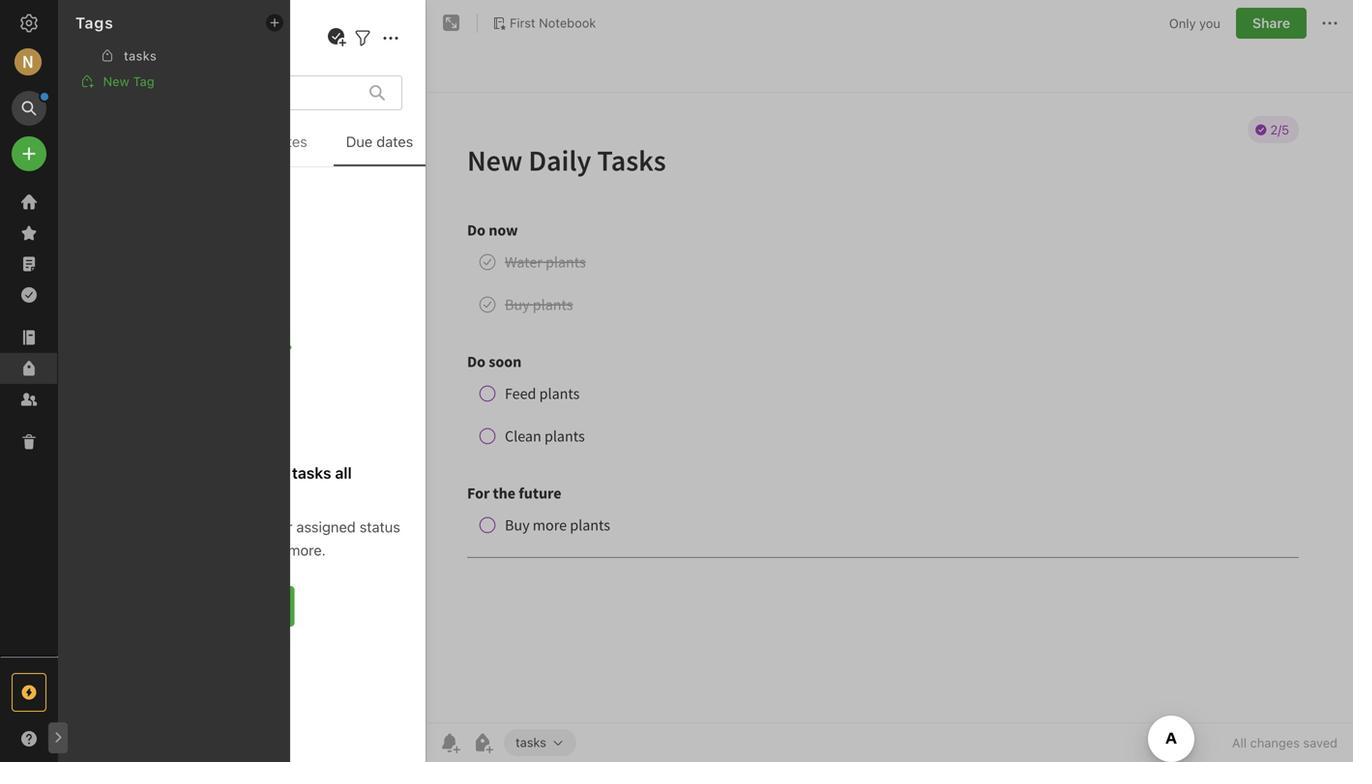 Task type: describe. For each thing, give the bounding box(es) containing it.
due dates
[[346, 133, 413, 150]]

only you
[[1170, 16, 1221, 30]]

tag
[[133, 74, 155, 88]]

due dates button
[[334, 130, 426, 166]]

one
[[215, 487, 242, 506]]

all
[[1233, 736, 1247, 750]]

WHAT'S NEW field
[[0, 724, 58, 755]]

first notebook
[[510, 16, 596, 30]]

share
[[1253, 15, 1291, 31]]

easily
[[83, 519, 121, 536]]

note list element
[[58, 0, 427, 762]]

all
[[335, 464, 352, 482]]

first
[[510, 16, 536, 30]]

new tag button
[[58, 70, 290, 93]]

more.
[[288, 542, 326, 559]]

date,
[[204, 519, 238, 536]]

tasks inside manage and organize tasks all in one place
[[292, 464, 331, 482]]

and inside easily sort by due date, note, or assigned status using this view and more.
[[259, 542, 284, 559]]

view
[[225, 542, 256, 559]]

assigned
[[296, 519, 356, 536]]

home image
[[17, 191, 41, 214]]

you
[[1200, 16, 1221, 30]]

Note Editor text field
[[427, 93, 1354, 723]]

settings image
[[17, 12, 41, 35]]

and inside manage and organize tasks all in one place
[[194, 464, 221, 482]]

saved
[[1304, 736, 1338, 750]]

add tag image
[[471, 732, 494, 755]]

changes
[[1251, 736, 1300, 750]]

tags
[[75, 14, 114, 32]]

first notebook button
[[486, 10, 603, 37]]

upgrade image
[[17, 681, 41, 704]]

due
[[175, 519, 200, 536]]

manage and organize tasks all in one place
[[132, 464, 352, 506]]

1
[[81, 60, 87, 76]]

all changes saved
[[1233, 736, 1338, 750]]

dates
[[377, 133, 413, 150]]

1 note
[[81, 60, 119, 76]]

notes inside the note list element
[[100, 19, 153, 42]]

note window element
[[427, 0, 1354, 762]]

by
[[155, 519, 171, 536]]

using
[[158, 542, 194, 559]]



Task type: locate. For each thing, give the bounding box(es) containing it.
2 vertical spatial tasks
[[516, 736, 547, 750]]

this
[[198, 542, 222, 559]]

note
[[91, 60, 119, 76]]

notes left the due
[[268, 133, 307, 150]]

0 horizontal spatial and
[[194, 464, 221, 482]]

tasks
[[124, 48, 157, 63], [292, 464, 331, 482], [516, 736, 547, 750]]

notes button
[[242, 130, 334, 166]]

status
[[360, 519, 400, 536]]

and
[[194, 464, 221, 482], [259, 542, 284, 559]]

sort
[[125, 519, 151, 536]]

tasks
[[81, 26, 129, 49]]

0 horizontal spatial tasks
[[124, 48, 157, 63]]

1 vertical spatial notes
[[268, 133, 307, 150]]

add a reminder image
[[438, 732, 462, 755]]

notes
[[100, 19, 153, 42], [268, 133, 307, 150]]

account image
[[15, 48, 42, 75]]

notes inside "button"
[[268, 133, 307, 150]]

2 horizontal spatial tasks
[[516, 736, 547, 750]]

1 horizontal spatial tasks
[[292, 464, 331, 482]]

new task image
[[325, 26, 348, 49]]

tasks button
[[504, 730, 577, 757]]

1 vertical spatial tasks
[[292, 464, 331, 482]]

share button
[[1237, 8, 1307, 39]]

notebook
[[539, 16, 596, 30]]

new
[[103, 74, 130, 88]]

tooltip
[[284, 58, 497, 96]]

due
[[346, 133, 373, 150]]

1 horizontal spatial and
[[259, 542, 284, 559]]

0 vertical spatial notes
[[100, 19, 153, 42]]

tasks right add tag image
[[516, 736, 547, 750]]

tasks left the all
[[292, 464, 331, 482]]

1 vertical spatial and
[[259, 542, 284, 559]]

only
[[1170, 16, 1196, 30]]

tasks inside tasks link
[[124, 48, 157, 63]]

1 horizontal spatial notes
[[268, 133, 307, 150]]

or
[[279, 519, 293, 536]]

expand note image
[[440, 12, 463, 35]]

manage
[[132, 464, 190, 482]]

in
[[198, 487, 211, 506]]

0 vertical spatial tasks
[[124, 48, 157, 63]]

and down note,
[[259, 542, 284, 559]]

easily sort by due date, note, or assigned status using this view and more.
[[83, 519, 400, 559]]

click to expand image
[[50, 727, 64, 750]]

place
[[246, 487, 286, 506]]

0 vertical spatial and
[[194, 464, 221, 482]]

notes up note
[[100, 19, 153, 42]]

and up in
[[194, 464, 221, 482]]

Find tasks… text field
[[85, 77, 358, 109]]

organize
[[225, 464, 288, 482]]

0 horizontal spatial notes
[[100, 19, 153, 42]]

tasks link
[[58, 45, 290, 69]]

tasks inside tasks 'button'
[[516, 736, 547, 750]]

new tag
[[103, 74, 155, 88]]

Account field
[[0, 43, 58, 81]]

note,
[[241, 519, 275, 536]]

tasks up tag
[[124, 48, 157, 63]]

tree
[[0, 187, 58, 656]]



Task type: vqa. For each thing, say whether or not it's contained in the screenshot.
Expand Tags image
no



